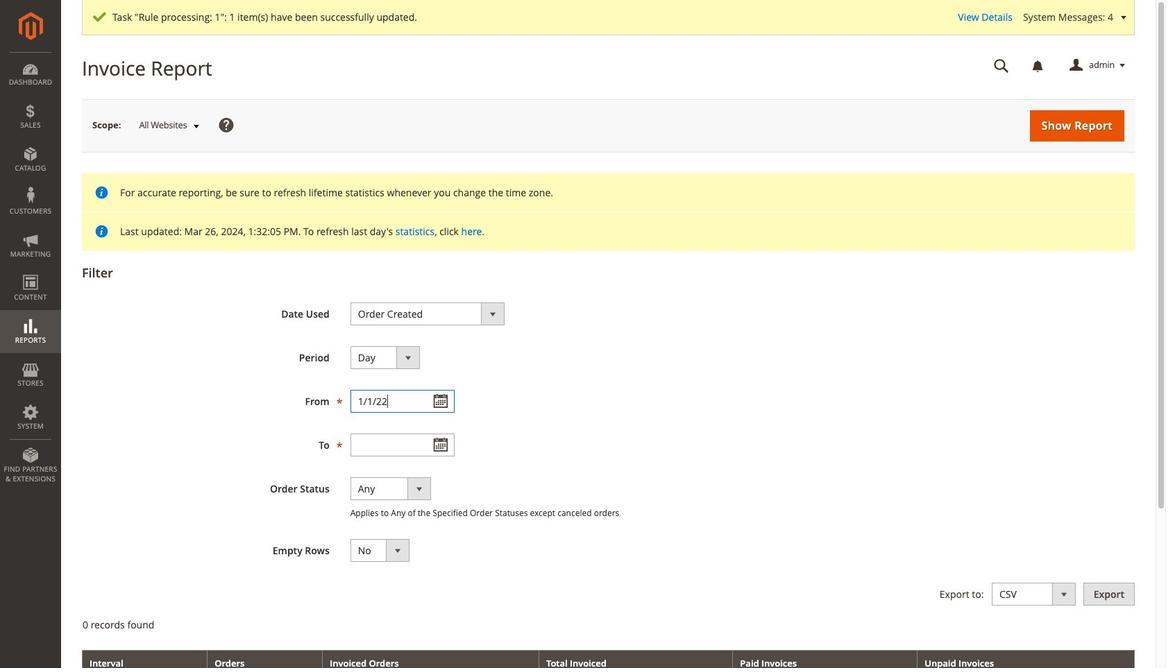 Task type: vqa. For each thing, say whether or not it's contained in the screenshot.
3rd From text box from left
no



Task type: locate. For each thing, give the bounding box(es) containing it.
magento admin panel image
[[18, 12, 43, 40]]

menu bar
[[0, 52, 61, 491]]

None text field
[[351, 434, 455, 457]]

None text field
[[985, 53, 1020, 78], [351, 390, 455, 413], [985, 53, 1020, 78], [351, 390, 455, 413]]



